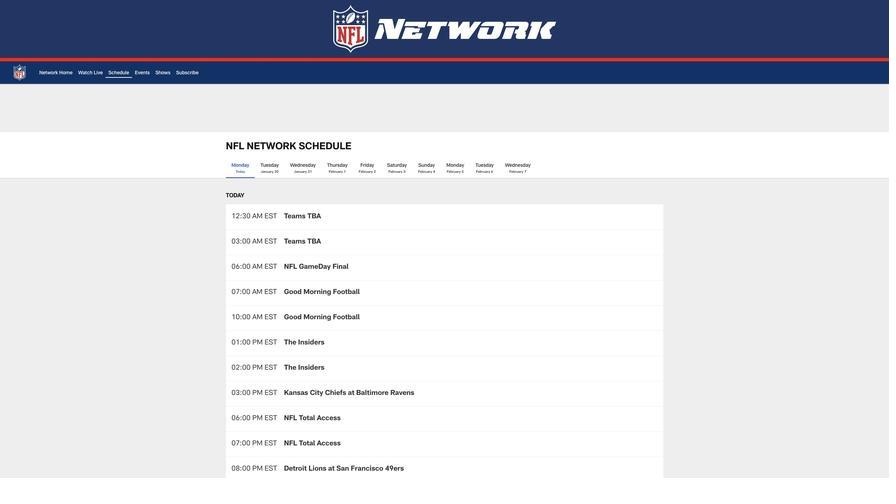 Task type: vqa. For each thing, say whether or not it's contained in the screenshot.
top nfl total access
yes



Task type: locate. For each thing, give the bounding box(es) containing it.
6 february from the left
[[476, 170, 490, 174]]

teams for 12:30 am est
[[284, 213, 306, 220]]

schedule inside page main content main content
[[299, 142, 352, 152]]

san
[[337, 466, 349, 473]]

january for wednesday
[[294, 170, 307, 174]]

3 est from the top
[[265, 264, 277, 271]]

07:00 for 07:00 am est
[[232, 289, 250, 296]]

est right 12:30
[[265, 213, 277, 220]]

teams
[[284, 213, 306, 220], [284, 239, 306, 246]]

february inside monday february 5
[[447, 170, 461, 174]]

07:00 am est
[[232, 289, 277, 296]]

10 est from the top
[[265, 441, 277, 448]]

february down thursday
[[329, 170, 343, 174]]

monday up 5
[[447, 163, 464, 168]]

insiders for 01:00 pm est
[[298, 340, 325, 347]]

06:00 am est
[[232, 264, 277, 271]]

football
[[333, 289, 360, 296], [333, 315, 360, 322]]

pm up 06:00 pm est
[[252, 390, 263, 397]]

access down chiefs
[[317, 416, 341, 423]]

good for 10:00 am est
[[284, 315, 302, 322]]

monday for monday february 5
[[447, 163, 464, 168]]

est down 06:00 am est
[[264, 289, 277, 296]]

0 vertical spatial schedule
[[108, 71, 129, 76]]

february inside friday february 2
[[359, 170, 373, 174]]

january left 30
[[261, 170, 274, 174]]

at right chiefs
[[348, 390, 355, 397]]

1 vertical spatial schedule
[[299, 142, 352, 152]]

2 monday from the left
[[447, 163, 464, 168]]

1 horizontal spatial wednesday
[[505, 163, 531, 168]]

1 vertical spatial total
[[299, 441, 315, 448]]

2 teams tba from the top
[[284, 239, 321, 246]]

nfl for 06:00 am est
[[284, 264, 297, 271]]

wednesday up 7
[[505, 163, 531, 168]]

30
[[275, 170, 279, 174]]

february down saturday
[[389, 170, 403, 174]]

monday today
[[232, 163, 249, 174]]

am down 03:00 am est at the left
[[252, 264, 263, 271]]

0 vertical spatial the insiders
[[284, 340, 325, 347]]

0 vertical spatial at
[[348, 390, 355, 397]]

monday
[[232, 163, 249, 168], [447, 163, 464, 168]]

2 january from the left
[[294, 170, 307, 174]]

january inside wednesday january 31
[[294, 170, 307, 174]]

06:00 pm est
[[232, 416, 277, 423]]

0 horizontal spatial monday
[[232, 163, 249, 168]]

06:00 up 07:00 am est
[[232, 264, 251, 271]]

0 vertical spatial teams
[[284, 213, 306, 220]]

pm down 03:00 pm est
[[252, 416, 263, 423]]

access for 06:00 pm est
[[317, 416, 341, 423]]

today left tuesday january 30
[[236, 170, 245, 174]]

february down sunday
[[418, 170, 432, 174]]

gameday
[[299, 264, 331, 271]]

est up 08:00 pm est
[[265, 441, 277, 448]]

nfl total access down city
[[284, 416, 341, 423]]

02:00 pm est
[[232, 365, 277, 372]]

ravens
[[391, 390, 414, 397]]

network home
[[39, 71, 73, 76]]

0 horizontal spatial wednesday
[[290, 163, 316, 168]]

monday left tuesday january 30
[[232, 163, 249, 168]]

1 vertical spatial 06:00
[[232, 416, 251, 423]]

est right 01:00
[[265, 340, 277, 347]]

2 teams from the top
[[284, 239, 306, 246]]

1 03:00 from the top
[[232, 239, 251, 246]]

2 good from the top
[[284, 315, 302, 322]]

1 teams tba from the top
[[284, 213, 321, 220]]

07:00 up '10:00'
[[232, 289, 250, 296]]

am for 03:00
[[252, 239, 263, 246]]

access
[[317, 416, 341, 423], [317, 441, 341, 448]]

03:00
[[232, 239, 251, 246], [232, 390, 251, 397]]

pm for 06:00
[[252, 416, 263, 423]]

schedule link
[[108, 71, 129, 76]]

0 vertical spatial the
[[284, 340, 297, 347]]

1 vertical spatial morning
[[304, 315, 331, 322]]

7
[[524, 170, 527, 174]]

1 insiders from the top
[[298, 340, 325, 347]]

tuesday
[[261, 163, 279, 168], [476, 163, 494, 168]]

nfl down kansas
[[284, 416, 297, 423]]

1 vertical spatial the
[[284, 365, 297, 372]]

friday february 2
[[359, 163, 376, 174]]

1 06:00 from the top
[[232, 264, 251, 271]]

pm
[[252, 340, 263, 347], [252, 365, 263, 372], [252, 390, 263, 397], [252, 416, 263, 423], [252, 441, 263, 448], [252, 466, 263, 473]]

2 morning from the top
[[304, 315, 331, 322]]

est for 08:00 pm est
[[265, 466, 277, 473]]

january for tuesday
[[261, 170, 274, 174]]

january left 31
[[294, 170, 307, 174]]

1 horizontal spatial at
[[348, 390, 355, 397]]

banner containing network home
[[0, 61, 889, 84]]

7 february from the left
[[510, 170, 524, 174]]

pm right 02:00
[[252, 365, 263, 372]]

chiefs
[[325, 390, 346, 397]]

2 07:00 from the top
[[232, 441, 250, 448]]

0 vertical spatial good morning football
[[284, 289, 360, 296]]

1 vertical spatial good
[[284, 315, 302, 322]]

est
[[265, 213, 277, 220], [265, 239, 277, 246], [265, 264, 277, 271], [264, 289, 277, 296], [265, 315, 277, 322], [265, 340, 277, 347], [265, 365, 277, 372], [265, 390, 277, 397], [265, 416, 277, 423], [265, 441, 277, 448], [265, 466, 277, 473]]

1 vertical spatial at
[[328, 466, 335, 473]]

1 vertical spatial insiders
[[298, 365, 325, 372]]

1 monday from the left
[[232, 163, 249, 168]]

nfl total access up 'lions'
[[284, 441, 341, 448]]

0 horizontal spatial network
[[39, 71, 58, 76]]

teams tba
[[284, 213, 321, 220], [284, 239, 321, 246]]

4
[[433, 170, 435, 174]]

nfl for 07:00 pm est
[[284, 441, 297, 448]]

07:00
[[232, 289, 250, 296], [232, 441, 250, 448]]

schedule
[[108, 71, 129, 76], [299, 142, 352, 152]]

1 vertical spatial teams
[[284, 239, 306, 246]]

1 tuesday from the left
[[261, 163, 279, 168]]

nfl total access for 06:00 pm est
[[284, 416, 341, 423]]

11 est from the top
[[265, 466, 277, 473]]

0 horizontal spatial tuesday
[[261, 163, 279, 168]]

pm right 08:00
[[252, 466, 263, 473]]

teams tba for 03:00 am est
[[284, 239, 321, 246]]

06:00 up 07:00 pm est
[[232, 416, 251, 423]]

0 vertical spatial insiders
[[298, 340, 325, 347]]

insiders
[[298, 340, 325, 347], [298, 365, 325, 372]]

saturday february 3
[[387, 163, 407, 174]]

at
[[348, 390, 355, 397], [328, 466, 335, 473]]

1 vertical spatial today
[[226, 193, 244, 199]]

31
[[308, 170, 312, 174]]

tba for 12:30 am est
[[307, 213, 321, 220]]

0 vertical spatial football
[[333, 289, 360, 296]]

monday for monday today
[[232, 163, 249, 168]]

1 morning from the top
[[304, 289, 331, 296]]

2 tba from the top
[[307, 239, 321, 246]]

est for 01:00 pm est
[[265, 340, 277, 347]]

10:00 am est
[[232, 315, 277, 322]]

03:00 down 12:30
[[232, 239, 251, 246]]

1 total from the top
[[299, 416, 315, 423]]

0 vertical spatial teams tba
[[284, 213, 321, 220]]

1 access from the top
[[317, 416, 341, 423]]

am right '10:00'
[[252, 315, 263, 322]]

good morning football for 07:00 am est
[[284, 289, 360, 296]]

2 football from the top
[[333, 315, 360, 322]]

0 vertical spatial tba
[[307, 213, 321, 220]]

saturday
[[387, 163, 407, 168]]

pm for 07:00
[[252, 441, 263, 448]]

the for 01:00 pm est
[[284, 340, 297, 347]]

1 wednesday from the left
[[290, 163, 316, 168]]

january inside tuesday january 30
[[261, 170, 274, 174]]

shows
[[155, 71, 171, 76]]

est down 03:00 pm est
[[265, 416, 277, 423]]

am for 12:30
[[252, 213, 263, 220]]

today up 12:30
[[226, 193, 244, 199]]

network left home
[[39, 71, 58, 76]]

06:00
[[232, 264, 251, 271], [232, 416, 251, 423]]

1 vertical spatial teams tba
[[284, 239, 321, 246]]

1 february from the left
[[329, 170, 343, 174]]

1 vertical spatial the insiders
[[284, 365, 325, 372]]

banner
[[0, 61, 889, 84]]

1 horizontal spatial network
[[247, 142, 296, 152]]

2 03:00 from the top
[[232, 390, 251, 397]]

february inside thursday february 1
[[329, 170, 343, 174]]

est for 10:00 am est
[[265, 315, 277, 322]]

sunday
[[419, 163, 435, 168]]

1 vertical spatial football
[[333, 315, 360, 322]]

3 february from the left
[[389, 170, 403, 174]]

the insiders
[[284, 340, 325, 347], [284, 365, 325, 372]]

0 vertical spatial morning
[[304, 289, 331, 296]]

2 total from the top
[[299, 441, 315, 448]]

4 est from the top
[[264, 289, 277, 296]]

1 the from the top
[[284, 340, 297, 347]]

february left 5
[[447, 170, 461, 174]]

est left kansas
[[265, 390, 277, 397]]

1 07:00 from the top
[[232, 289, 250, 296]]

morning
[[304, 289, 331, 296], [304, 315, 331, 322]]

nfl shield image
[[11, 64, 28, 81]]

pm up 08:00 pm est
[[252, 441, 263, 448]]

1 vertical spatial 07:00
[[232, 441, 250, 448]]

am up 06:00 am est
[[252, 239, 263, 246]]

1 horizontal spatial monday
[[447, 163, 464, 168]]

watch live link
[[78, 71, 103, 76]]

1 vertical spatial network
[[247, 142, 296, 152]]

today
[[236, 170, 245, 174], [226, 193, 244, 199]]

nfl total access for 07:00 pm est
[[284, 441, 341, 448]]

february down friday
[[359, 170, 373, 174]]

2 est from the top
[[265, 239, 277, 246]]

1
[[344, 170, 346, 174]]

good
[[284, 289, 302, 296], [284, 315, 302, 322]]

january
[[261, 170, 274, 174], [294, 170, 307, 174]]

schedule up thursday
[[299, 142, 352, 152]]

network
[[39, 71, 58, 76], [247, 142, 296, 152]]

1 vertical spatial access
[[317, 441, 341, 448]]

07:00 up 08:00
[[232, 441, 250, 448]]

2 access from the top
[[317, 441, 341, 448]]

1 vertical spatial good morning football
[[284, 315, 360, 322]]

february left 6
[[476, 170, 490, 174]]

1 horizontal spatial schedule
[[299, 142, 352, 152]]

shows link
[[155, 71, 171, 76]]

tuesday up 30
[[261, 163, 279, 168]]

good morning football
[[284, 289, 360, 296], [284, 315, 360, 322]]

nfl for 06:00 pm est
[[284, 416, 297, 423]]

1 horizontal spatial january
[[294, 170, 307, 174]]

1 vertical spatial tba
[[307, 239, 321, 246]]

at left san
[[328, 466, 335, 473]]

1 horizontal spatial tuesday
[[476, 163, 494, 168]]

am up 10:00 am est
[[252, 289, 263, 296]]

9 est from the top
[[265, 416, 277, 423]]

1 vertical spatial nfl total access
[[284, 441, 341, 448]]

2 06:00 from the top
[[232, 416, 251, 423]]

est down 03:00 am est at the left
[[265, 264, 277, 271]]

1 est from the top
[[265, 213, 277, 220]]

tuesday up 6
[[476, 163, 494, 168]]

february for tuesday
[[476, 170, 490, 174]]

0 vertical spatial good
[[284, 289, 302, 296]]

february inside saturday february 3
[[389, 170, 403, 174]]

february
[[329, 170, 343, 174], [359, 170, 373, 174], [389, 170, 403, 174], [418, 170, 432, 174], [447, 170, 461, 174], [476, 170, 490, 174], [510, 170, 524, 174]]

am right 12:30
[[252, 213, 263, 220]]

8 est from the top
[[265, 390, 277, 397]]

pm right 01:00
[[252, 340, 263, 347]]

2 the from the top
[[284, 365, 297, 372]]

final
[[333, 264, 349, 271]]

1 good from the top
[[284, 289, 302, 296]]

am
[[252, 213, 263, 220], [252, 239, 263, 246], [252, 264, 263, 271], [252, 289, 263, 296], [252, 315, 263, 322]]

1 nfl total access from the top
[[284, 416, 341, 423]]

0 horizontal spatial at
[[328, 466, 335, 473]]

1 teams from the top
[[284, 213, 306, 220]]

est for 06:00 am est
[[265, 264, 277, 271]]

03:00 down 02:00
[[232, 390, 251, 397]]

1 the insiders from the top
[[284, 340, 325, 347]]

total
[[299, 416, 315, 423], [299, 441, 315, 448]]

0 vertical spatial 06:00
[[232, 264, 251, 271]]

page main content main content
[[0, 132, 889, 478]]

est for 06:00 pm est
[[265, 416, 277, 423]]

est for 03:00 am est
[[265, 239, 277, 246]]

1 good morning football from the top
[[284, 289, 360, 296]]

0 vertical spatial total
[[299, 416, 315, 423]]

wednesday
[[290, 163, 316, 168], [505, 163, 531, 168]]

0 horizontal spatial january
[[261, 170, 274, 174]]

2 february from the left
[[359, 170, 373, 174]]

2 nfl total access from the top
[[284, 441, 341, 448]]

access up 'lions'
[[317, 441, 341, 448]]

2 wednesday from the left
[[505, 163, 531, 168]]

kansas city chiefs at baltimore ravens
[[284, 390, 414, 397]]

1 vertical spatial 03:00
[[232, 390, 251, 397]]

network inside page main content main content
[[247, 142, 296, 152]]

schedule right "live"
[[108, 71, 129, 76]]

morning for 07:00 am est
[[304, 289, 331, 296]]

nfl
[[226, 142, 244, 152], [284, 264, 297, 271], [284, 416, 297, 423], [284, 441, 297, 448]]

total down city
[[299, 416, 315, 423]]

detroit
[[284, 466, 307, 473]]

est right 02:00
[[265, 365, 277, 372]]

0 horizontal spatial schedule
[[108, 71, 129, 76]]

7 est from the top
[[265, 365, 277, 372]]

network up tuesday january 30
[[247, 142, 296, 152]]

events link
[[135, 71, 150, 76]]

6 est from the top
[[265, 340, 277, 347]]

4 february from the left
[[418, 170, 432, 174]]

february for thursday
[[329, 170, 343, 174]]

watch live
[[78, 71, 103, 76]]

49ers
[[385, 466, 404, 473]]

0 vertical spatial access
[[317, 416, 341, 423]]

est right '10:00'
[[265, 315, 277, 322]]

february inside tuesday february 6
[[476, 170, 490, 174]]

0 vertical spatial 07:00
[[232, 289, 250, 296]]

february inside sunday february 4
[[418, 170, 432, 174]]

tuesday for tuesday january 30
[[261, 163, 279, 168]]

baltimore
[[356, 390, 389, 397]]

0 vertical spatial 03:00
[[232, 239, 251, 246]]

nfl up the detroit
[[284, 441, 297, 448]]

03:00 pm est
[[232, 390, 277, 397]]

february left 7
[[510, 170, 524, 174]]

february for sunday
[[418, 170, 432, 174]]

07:00 for 07:00 pm est
[[232, 441, 250, 448]]

tba
[[307, 213, 321, 220], [307, 239, 321, 246]]

nfl total access
[[284, 416, 341, 423], [284, 441, 341, 448]]

the
[[284, 340, 297, 347], [284, 365, 297, 372]]

2 the insiders from the top
[[284, 365, 325, 372]]

nfl left gameday
[[284, 264, 297, 271]]

est left the detroit
[[265, 466, 277, 473]]

0 vertical spatial network
[[39, 71, 58, 76]]

2 insiders from the top
[[298, 365, 325, 372]]

2 good morning football from the top
[[284, 315, 360, 322]]

pm for 03:00
[[252, 390, 263, 397]]

2 tuesday from the left
[[476, 163, 494, 168]]

monday february 5
[[447, 163, 464, 174]]

5
[[462, 170, 464, 174]]

5 est from the top
[[265, 315, 277, 322]]

february inside wednesday february 7
[[510, 170, 524, 174]]

0 vertical spatial today
[[236, 170, 245, 174]]

1 january from the left
[[261, 170, 274, 174]]

1 tba from the top
[[307, 213, 321, 220]]

est up 06:00 am est
[[265, 239, 277, 246]]

wednesday up 31
[[290, 163, 316, 168]]

0 vertical spatial nfl total access
[[284, 416, 341, 423]]

1 football from the top
[[333, 289, 360, 296]]

total up 'lions'
[[299, 441, 315, 448]]

08:00
[[232, 466, 251, 473]]

5 february from the left
[[447, 170, 461, 174]]



Task type: describe. For each thing, give the bounding box(es) containing it.
total for 06:00 pm est
[[299, 416, 315, 423]]

wednesday february 7
[[505, 163, 531, 174]]

good for 07:00 am est
[[284, 289, 302, 296]]

2
[[374, 170, 376, 174]]

02:00
[[232, 365, 251, 372]]

01:00
[[232, 340, 251, 347]]

good morning football for 10:00 am est
[[284, 315, 360, 322]]

thursday february 1
[[327, 163, 348, 174]]

teams for 03:00 am est
[[284, 239, 306, 246]]

francisco
[[351, 466, 384, 473]]

thursday
[[327, 163, 348, 168]]

subscribe
[[176, 71, 199, 76]]

03:00 for 03:00 am est
[[232, 239, 251, 246]]

february for friday
[[359, 170, 373, 174]]

06:00 for 06:00 am est
[[232, 264, 251, 271]]

football for 10:00 am est
[[333, 315, 360, 322]]

february for monday
[[447, 170, 461, 174]]

kansas
[[284, 390, 308, 397]]

07:00 pm est
[[232, 441, 277, 448]]

12:30 am est
[[232, 213, 277, 220]]

nfl network schedule
[[226, 142, 352, 152]]

wednesday for wednesday february 7
[[505, 163, 531, 168]]

06:00 for 06:00 pm est
[[232, 416, 251, 423]]

total for 07:00 pm est
[[299, 441, 315, 448]]

10:00
[[232, 315, 251, 322]]

tuesday february 6
[[476, 163, 494, 174]]

wednesday january 31
[[290, 163, 316, 174]]

events
[[135, 71, 150, 76]]

est for 07:00 am est
[[264, 289, 277, 296]]

insiders for 02:00 pm est
[[298, 365, 325, 372]]

3
[[404, 170, 406, 174]]

football for 07:00 am est
[[333, 289, 360, 296]]

pm for 01:00
[[252, 340, 263, 347]]

pm for 02:00
[[252, 365, 263, 372]]

access for 07:00 pm est
[[317, 441, 341, 448]]

february for saturday
[[389, 170, 403, 174]]

detroit lions at san francisco 49ers
[[284, 466, 404, 473]]

03:00 for 03:00 pm est
[[232, 390, 251, 397]]

01:00 pm est
[[232, 340, 277, 347]]

est for 07:00 pm est
[[265, 441, 277, 448]]

est for 02:00 pm est
[[265, 365, 277, 372]]

home
[[59, 71, 73, 76]]

nfl gameday final
[[284, 264, 349, 271]]

watch
[[78, 71, 93, 76]]

wednesday for wednesday january 31
[[290, 163, 316, 168]]

subscribe link
[[176, 71, 199, 76]]

est for 03:00 pm est
[[265, 390, 277, 397]]

network home link
[[39, 71, 73, 76]]

morning for 10:00 am est
[[304, 315, 331, 322]]

february for wednesday
[[510, 170, 524, 174]]

08:00 pm est
[[232, 466, 277, 473]]

advertisement element
[[317, 92, 572, 124]]

today inside monday today
[[236, 170, 245, 174]]

pm for 08:00
[[252, 466, 263, 473]]

the insiders for 01:00 pm est
[[284, 340, 325, 347]]

tuesday for tuesday february 6
[[476, 163, 494, 168]]

nfl up monday today
[[226, 142, 244, 152]]

sunday february 4
[[418, 163, 435, 174]]

tba for 03:00 am est
[[307, 239, 321, 246]]

am for 06:00
[[252, 264, 263, 271]]

03:00 am est
[[232, 239, 277, 246]]

lions
[[309, 466, 327, 473]]

the insiders for 02:00 pm est
[[284, 365, 325, 372]]

the for 02:00 pm est
[[284, 365, 297, 372]]

est for 12:30 am est
[[265, 213, 277, 220]]

friday
[[361, 163, 374, 168]]

12:30
[[232, 213, 251, 220]]

tuesday january 30
[[261, 163, 279, 174]]

am for 10:00
[[252, 315, 263, 322]]

6
[[491, 170, 493, 174]]

live
[[94, 71, 103, 76]]

city
[[310, 390, 323, 397]]

teams tba for 12:30 am est
[[284, 213, 321, 220]]

am for 07:00
[[252, 289, 263, 296]]



